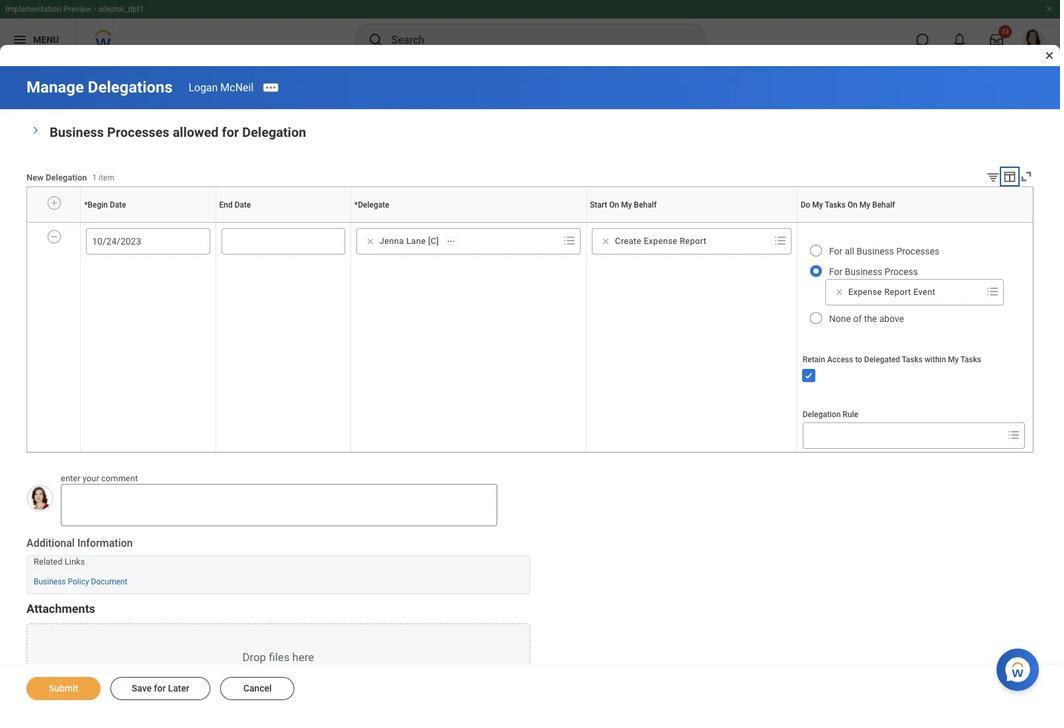 Task type: locate. For each thing, give the bounding box(es) containing it.
do inside row element
[[801, 200, 810, 209]]

business policy document
[[34, 578, 127, 587]]

behalf
[[634, 200, 657, 209], [872, 200, 895, 209], [692, 222, 694, 223], [917, 222, 919, 223]]

1 horizontal spatial *
[[354, 200, 358, 209]]

logan mcneil
[[189, 81, 254, 94]]

close environment banner image
[[1046, 5, 1053, 13]]

1 vertical spatial delegate
[[467, 222, 470, 223]]

1 horizontal spatial delegation
[[242, 124, 306, 140]]

adeptai_dpt1
[[98, 5, 144, 14]]

manage delegations
[[26, 78, 173, 97]]

* delegate
[[354, 200, 389, 209]]

1 horizontal spatial prompts image
[[984, 284, 1000, 300]]

workday assistant region
[[997, 643, 1044, 691]]

retain
[[803, 355, 825, 364]]

expense
[[644, 236, 677, 246], [848, 287, 882, 297]]

0 vertical spatial do
[[801, 200, 810, 209]]

document
[[91, 578, 127, 587]]

0 horizontal spatial for
[[154, 683, 166, 694]]

none of the above
[[829, 314, 904, 324]]

2 row element from the top
[[27, 224, 1033, 452]]

1 vertical spatial row element
[[27, 224, 1033, 452]]

expense inside expense report event element
[[848, 287, 882, 297]]

related links
[[34, 557, 85, 567]]

business processes allowed for delegation button
[[50, 124, 306, 140]]

1 for from the top
[[829, 246, 843, 257]]

1 vertical spatial report
[[884, 287, 911, 297]]

links
[[65, 557, 85, 567]]

search image
[[368, 32, 384, 48]]

delegate inside row element
[[358, 200, 389, 209]]

expense down for business process
[[848, 287, 882, 297]]

for left all
[[829, 246, 843, 257]]

on
[[609, 200, 619, 209], [848, 200, 858, 209], [690, 222, 691, 223], [915, 222, 916, 223]]

related actions image
[[446, 237, 455, 246]]

0 vertical spatial report
[[680, 236, 707, 246]]

1 horizontal spatial end
[[282, 222, 283, 223]]

end
[[219, 200, 233, 209], [282, 222, 283, 223]]

implementation
[[5, 5, 61, 14]]

new
[[26, 173, 44, 183]]

2 horizontal spatial prompts image
[[1006, 427, 1022, 443]]

for right allowed
[[222, 124, 239, 140]]

attachments
[[26, 602, 95, 616]]

1 horizontal spatial for
[[222, 124, 239, 140]]

processes up the process
[[896, 246, 940, 257]]

check small image
[[801, 368, 817, 384]]

expense report event element
[[848, 286, 936, 298]]

1 vertical spatial processes
[[896, 246, 940, 257]]

delegation down mcneil
[[242, 124, 306, 140]]

inbox large image
[[990, 33, 1003, 46]]

10/24/2023
[[92, 236, 141, 247]]

1 vertical spatial x small image
[[832, 286, 846, 299]]

begin
[[88, 200, 108, 209], [146, 222, 148, 223]]

on up for all business processes
[[915, 222, 916, 223]]

event
[[913, 287, 936, 297]]

0 vertical spatial for
[[222, 124, 239, 140]]

0 horizontal spatial expense
[[644, 236, 677, 246]]

save for later
[[132, 683, 189, 694]]

information
[[77, 537, 133, 550]]

do my tasks on my behalf column header
[[797, 222, 1033, 224]]

end inside row element
[[219, 200, 233, 209]]

1 row element from the top
[[27, 187, 1036, 223]]

1 horizontal spatial expense
[[848, 287, 882, 297]]

behalf up create expense report, press delete to clear value. option
[[634, 200, 657, 209]]

x small image for expense report event
[[832, 286, 846, 299]]

1 vertical spatial delegation
[[46, 173, 87, 183]]

x small image inside the expense report event, press delete to clear value. option
[[832, 286, 846, 299]]

0 horizontal spatial report
[[680, 236, 707, 246]]

implementation preview -   adeptai_dpt1 banner
[[0, 0, 1060, 61]]

report down start on my behalf button
[[680, 236, 707, 246]]

0 vertical spatial start
[[590, 200, 607, 209]]

1
[[92, 173, 97, 183]]

2 vertical spatial delegation
[[803, 410, 841, 419]]

action bar region
[[0, 664, 1060, 712]]

1 vertical spatial for
[[154, 683, 166, 694]]

2 vertical spatial prompts image
[[1006, 427, 1022, 443]]

tasks
[[825, 200, 846, 209], [913, 222, 915, 223], [902, 355, 923, 364], [961, 355, 981, 364]]

begin inside row element
[[88, 200, 108, 209]]

toolbar
[[976, 169, 1034, 187]]

1 horizontal spatial delegate
[[467, 222, 470, 223]]

1 horizontal spatial x small image
[[832, 286, 846, 299]]

delegation
[[242, 124, 306, 140], [46, 173, 87, 183], [803, 410, 841, 419]]

my
[[621, 200, 632, 209], [812, 200, 823, 209], [860, 200, 870, 209], [691, 222, 692, 223], [912, 222, 913, 223], [916, 222, 917, 223], [948, 355, 959, 364]]

notifications large image
[[953, 33, 966, 46]]

allowed
[[173, 124, 219, 140]]

Delegation Rule field
[[803, 424, 1002, 448]]

enter your comment
[[61, 474, 138, 483]]

report down the process
[[884, 287, 911, 297]]

x small image up 'none'
[[832, 286, 846, 299]]

additional
[[26, 537, 75, 550]]

chevron down image
[[31, 122, 40, 138]]

tasks up all
[[825, 200, 846, 209]]

processes down delegations
[[107, 124, 169, 140]]

for up 'none'
[[829, 267, 843, 277]]

click to view/edit grid preferences image
[[1003, 169, 1017, 184]]

*
[[84, 200, 88, 209], [354, 200, 358, 209]]

delegate
[[358, 200, 389, 209], [467, 222, 470, 223]]

1 horizontal spatial do
[[911, 222, 912, 223]]

0 vertical spatial row element
[[27, 187, 1036, 223]]

1 horizontal spatial processes
[[896, 246, 940, 257]]

start inside row element
[[590, 200, 607, 209]]

0 vertical spatial begin
[[88, 200, 108, 209]]

toolbar inside manage delegations main content
[[976, 169, 1034, 187]]

0 vertical spatial expense
[[644, 236, 677, 246]]

begin date end date delegate start on my behalf do my tasks on my behalf
[[146, 222, 919, 223]]

0 horizontal spatial start
[[590, 200, 607, 209]]

jenna lane [c] element
[[379, 235, 439, 247]]

on up create expense report
[[690, 222, 691, 223]]

do my tasks on my behalf
[[801, 200, 895, 209]]

enter
[[61, 474, 80, 483]]

for business process
[[829, 267, 918, 277]]

create expense report
[[615, 236, 707, 246]]

2 horizontal spatial delegation
[[803, 410, 841, 419]]

end date
[[219, 200, 251, 209]]

1 vertical spatial expense
[[848, 287, 882, 297]]

date
[[110, 200, 126, 209], [235, 200, 251, 209], [148, 222, 149, 223], [283, 222, 284, 223]]

1 * from the left
[[84, 200, 88, 209]]

logan mcneil element
[[189, 81, 254, 94]]

access
[[827, 355, 853, 364]]

0 horizontal spatial *
[[84, 200, 88, 209]]

prompts image
[[562, 233, 577, 249], [984, 284, 1000, 300], [1006, 427, 1022, 443]]

close manage delegations image
[[1044, 50, 1055, 61]]

0 horizontal spatial processes
[[107, 124, 169, 140]]

employee's photo (logan mcneil) image
[[26, 485, 54, 512]]

1 vertical spatial start
[[689, 222, 690, 223]]

start up create expense report
[[689, 222, 690, 223]]

prompts image for for business process
[[984, 284, 1000, 300]]

0 vertical spatial end
[[219, 200, 233, 209]]

retain access to delegated tasks within my tasks
[[803, 355, 981, 364]]

start
[[590, 200, 607, 209], [689, 222, 690, 223]]

manage delegations main content
[[0, 66, 1060, 712]]

business
[[50, 124, 104, 140], [857, 246, 894, 257], [845, 267, 882, 277], [34, 578, 66, 587]]

processes
[[107, 124, 169, 140], [896, 246, 940, 257]]

0 horizontal spatial delegate
[[358, 200, 389, 209]]

0 vertical spatial x small image
[[364, 235, 377, 248]]

row element
[[27, 187, 1036, 223], [27, 224, 1033, 452]]

0 horizontal spatial x small image
[[364, 235, 377, 248]]

delegation up plus icon
[[46, 173, 87, 183]]

start on my behalf
[[590, 200, 657, 209]]

processes inside row element
[[896, 246, 940, 257]]

report
[[680, 236, 707, 246], [884, 287, 911, 297]]

start up x small icon
[[590, 200, 607, 209]]

business processes allowed for delegation
[[50, 124, 306, 140]]

on up all
[[848, 200, 858, 209]]

jenna
[[379, 236, 404, 246]]

1 vertical spatial for
[[829, 267, 843, 277]]

do
[[801, 200, 810, 209], [911, 222, 912, 223]]

business inside additional information region
[[34, 578, 66, 587]]

0 vertical spatial for
[[829, 246, 843, 257]]

0 horizontal spatial end
[[219, 200, 233, 209]]

2 for from the top
[[829, 267, 843, 277]]

delegation left the rule
[[803, 410, 841, 419]]

0 horizontal spatial do
[[801, 200, 810, 209]]

process
[[885, 267, 918, 277]]

for
[[829, 246, 843, 257], [829, 267, 843, 277]]

1 vertical spatial end
[[282, 222, 283, 223]]

for right save
[[154, 683, 166, 694]]

expense right create
[[644, 236, 677, 246]]

1 vertical spatial prompts image
[[984, 284, 1000, 300]]

for
[[222, 124, 239, 140], [154, 683, 166, 694]]

2 * from the left
[[354, 200, 358, 209]]

x small image
[[364, 235, 377, 248], [832, 286, 846, 299]]

1 vertical spatial do
[[911, 222, 912, 223]]

business policy document link
[[34, 575, 127, 587]]

0 vertical spatial prompts image
[[562, 233, 577, 249]]

x small image left jenna at the left top
[[364, 235, 377, 248]]

1 horizontal spatial begin
[[146, 222, 148, 223]]

1 horizontal spatial start
[[689, 222, 690, 223]]

manage
[[26, 78, 84, 97]]

create
[[615, 236, 641, 246]]

0 horizontal spatial begin
[[88, 200, 108, 209]]

for for for business process
[[829, 267, 843, 277]]

business down related
[[34, 578, 66, 587]]

related
[[34, 557, 63, 567]]

0 vertical spatial delegate
[[358, 200, 389, 209]]

on up x small icon
[[609, 200, 619, 209]]



Task type: describe. For each thing, give the bounding box(es) containing it.
0 vertical spatial processes
[[107, 124, 169, 140]]

expense report event
[[848, 287, 936, 297]]

row element containing *
[[27, 187, 1036, 223]]

0 vertical spatial delegation
[[242, 124, 306, 140]]

tasks up for all business processes
[[913, 222, 915, 223]]

1 horizontal spatial report
[[884, 287, 911, 297]]

* begin date
[[84, 200, 126, 209]]

for inside button
[[154, 683, 166, 694]]

policy
[[68, 578, 89, 587]]

enter your comment text field
[[61, 484, 497, 527]]

profile logan mcneil element
[[1015, 25, 1052, 54]]

prompts image for delegation rule
[[1006, 427, 1022, 443]]

tasks right within
[[961, 355, 981, 364]]

create expense report element
[[615, 235, 707, 247]]

comment
[[101, 474, 138, 483]]

business up for business process
[[857, 246, 894, 257]]

fullscreen image
[[1019, 169, 1034, 184]]

create expense report, press delete to clear value. option
[[597, 233, 712, 249]]

minus image
[[49, 231, 59, 243]]

for for for all business processes
[[829, 246, 843, 257]]

within
[[925, 355, 946, 364]]

save for later button
[[110, 677, 211, 700]]

* for delegate
[[354, 200, 358, 209]]

additional information
[[26, 537, 133, 550]]

later
[[168, 683, 189, 694]]

cancel button
[[220, 677, 295, 700]]

jenna lane [c], press delete to clear value. option
[[361, 233, 462, 249]]

implementation preview -   adeptai_dpt1
[[5, 5, 144, 14]]

x small image
[[599, 235, 612, 248]]

begin date button
[[146, 222, 150, 223]]

to
[[855, 355, 862, 364]]

business right chevron down image
[[50, 124, 104, 140]]

additional information region
[[26, 537, 530, 595]]

rule
[[843, 410, 858, 419]]

your
[[83, 474, 99, 483]]

mcneil
[[220, 81, 254, 94]]

all
[[845, 246, 854, 257]]

manage delegations dialog
[[0, 0, 1060, 712]]

behalf up for all business processes
[[917, 222, 919, 223]]

delegated
[[864, 355, 900, 364]]

x small image for jenna lane [c]
[[364, 235, 377, 248]]

[c]
[[428, 236, 439, 246]]

delegation inside row element
[[803, 410, 841, 419]]

behalf up create expense report
[[692, 222, 694, 223]]

0 horizontal spatial prompts image
[[562, 233, 577, 249]]

jenna lane [c]
[[379, 236, 439, 246]]

attachments region
[[26, 601, 530, 712]]

row element containing 10/24/2023
[[27, 224, 1033, 452]]

expense report event, press delete to clear value. option
[[830, 284, 941, 300]]

delegations
[[88, 78, 173, 97]]

new delegation 1 item
[[26, 173, 114, 183]]

of
[[853, 314, 862, 324]]

preview
[[63, 5, 91, 14]]

tasks left within
[[902, 355, 923, 364]]

submit
[[49, 683, 78, 694]]

behalf up do my tasks on my behalf 'column header'
[[872, 200, 895, 209]]

above
[[879, 314, 904, 324]]

prompts image
[[772, 233, 788, 249]]

submit button
[[26, 677, 101, 700]]

delegation rule
[[803, 410, 858, 419]]

plus image
[[50, 197, 59, 209]]

the
[[864, 314, 877, 324]]

0 horizontal spatial delegation
[[46, 173, 87, 183]]

item
[[99, 173, 114, 183]]

delegate column header
[[351, 222, 586, 224]]

for all business processes
[[829, 246, 940, 257]]

cancel
[[243, 683, 272, 694]]

* for begin
[[84, 200, 88, 209]]

business down all
[[845, 267, 882, 277]]

none
[[829, 314, 851, 324]]

save
[[132, 683, 152, 694]]

lane
[[406, 236, 426, 246]]

1 vertical spatial begin
[[146, 222, 148, 223]]

-
[[93, 5, 96, 14]]

logan
[[189, 81, 218, 94]]

expense inside create expense report element
[[644, 236, 677, 246]]

end date button
[[282, 222, 285, 223]]

start on my behalf button
[[689, 222, 695, 223]]

select to filter grid data image
[[986, 170, 1001, 184]]



Task type: vqa. For each thing, say whether or not it's contained in the screenshot.
export to worksheets icon
no



